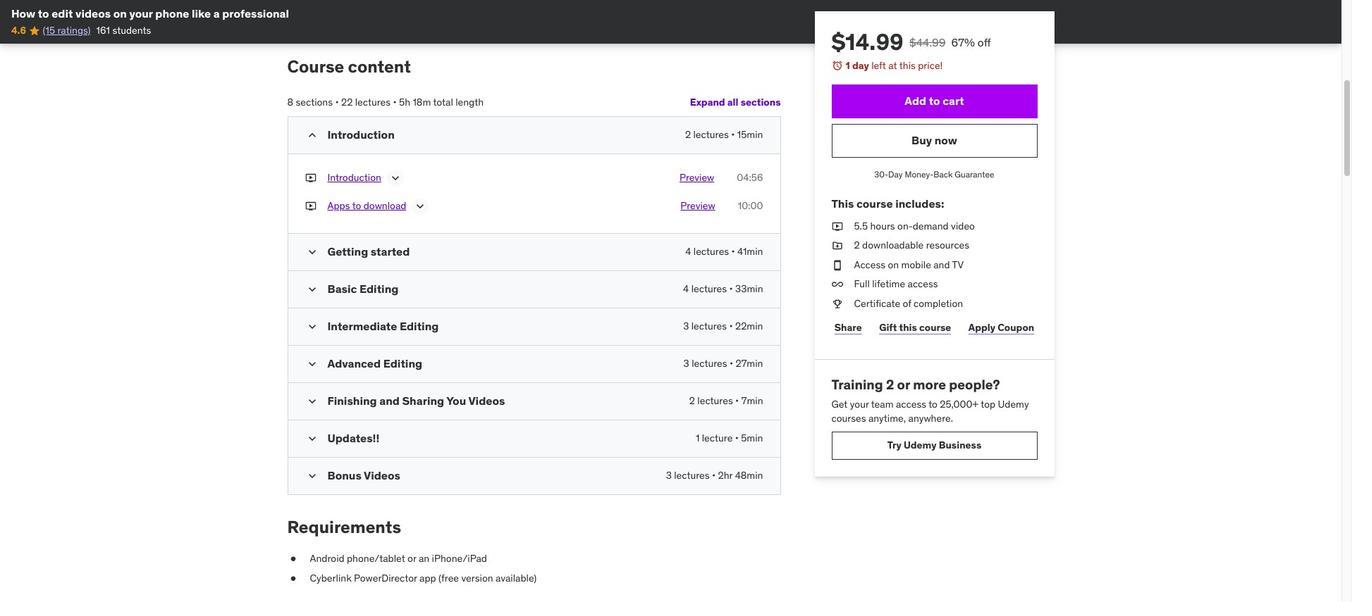 Task type: describe. For each thing, give the bounding box(es) containing it.
cyberlink
[[310, 572, 352, 585]]

bonus
[[328, 469, 362, 483]]

0 horizontal spatial and
[[380, 394, 400, 409]]

8
[[287, 96, 293, 108]]

xsmall image left apps
[[305, 200, 316, 214]]

basic
[[328, 282, 357, 296]]

download
[[364, 200, 406, 212]]

xsmall image for 5.5
[[832, 220, 843, 234]]

how to edit videos on your phone like a professional
[[11, 6, 289, 20]]

25,000+
[[940, 399, 979, 411]]

cyberlink powerdirector app (free version available)
[[310, 572, 537, 585]]

try udemy business
[[888, 439, 982, 452]]

intermediate editing
[[328, 320, 439, 334]]

1 this from the top
[[900, 59, 916, 72]]

$44.99
[[910, 35, 946, 49]]

lectures right 22 at the top left
[[355, 96, 391, 108]]

add to cart button
[[832, 84, 1038, 118]]

small image for intermediate
[[305, 320, 319, 334]]

4 lectures • 41min
[[686, 246, 763, 258]]

lecture
[[702, 432, 733, 445]]

2 inside training 2 or more people? get your team access to 25,000+ top udemy courses anytime, anywhere.
[[886, 376, 894, 393]]

alarm image
[[832, 60, 843, 71]]

finishing and sharing you videos
[[328, 394, 505, 409]]

xsmall image for 2
[[832, 239, 843, 253]]

gift
[[879, 322, 897, 334]]

1 vertical spatial on
[[888, 259, 899, 271]]

gift this course
[[879, 322, 951, 334]]

video
[[951, 220, 975, 232]]

courses
[[832, 412, 866, 425]]

expand
[[690, 96, 725, 109]]

• for advanced editing
[[730, 358, 733, 370]]

introduction button
[[328, 172, 381, 188]]

you
[[447, 394, 466, 409]]

add to cart
[[905, 94, 964, 108]]

course
[[287, 55, 344, 77]]

small image for bonus videos
[[305, 470, 319, 484]]

1 day left at this price!
[[846, 59, 943, 72]]

15min
[[737, 129, 763, 141]]

5.5
[[854, 220, 868, 232]]

editing for intermediate editing
[[400, 320, 439, 334]]

access inside training 2 or more people? get your team access to 25,000+ top udemy courses anytime, anywhere.
[[896, 399, 927, 411]]

hours
[[870, 220, 895, 232]]

phone
[[155, 6, 189, 20]]

(15
[[43, 24, 55, 37]]

1 vertical spatial videos
[[364, 469, 400, 483]]

coupon
[[998, 322, 1035, 334]]

lectures for advanced editing
[[692, 358, 727, 370]]

161
[[96, 24, 110, 37]]

buy
[[912, 133, 932, 147]]

udemy inside training 2 or more people? get your team access to 25,000+ top udemy courses anytime, anywhere.
[[998, 399, 1029, 411]]

2 introduction from the top
[[328, 172, 381, 184]]

• for bonus videos
[[712, 470, 716, 483]]

anytime,
[[869, 412, 906, 425]]

ratings)
[[57, 24, 91, 37]]

anywhere.
[[909, 412, 953, 425]]

team
[[871, 399, 894, 411]]

2 this from the top
[[899, 322, 917, 334]]

available)
[[496, 572, 537, 585]]

professional
[[222, 6, 289, 20]]

or for an
[[408, 553, 416, 566]]

3 for bonus videos
[[666, 470, 672, 483]]

xsmall image for android phone/tablet or an iphone/ipad
[[287, 553, 299, 567]]

advanced editing
[[328, 357, 422, 371]]

10:00
[[738, 200, 763, 212]]

22min
[[736, 320, 763, 333]]

5min
[[741, 432, 763, 445]]

try udemy business link
[[832, 432, 1038, 460]]

0 vertical spatial videos
[[469, 394, 505, 409]]

like
[[192, 6, 211, 20]]

0 horizontal spatial your
[[129, 6, 153, 20]]

to inside training 2 or more people? get your team access to 25,000+ top udemy courses anytime, anywhere.
[[929, 399, 938, 411]]

• for basic editing
[[729, 283, 733, 296]]

certificate of completion
[[854, 298, 963, 310]]

access
[[854, 259, 886, 271]]

apps
[[328, 200, 350, 212]]

sharing
[[402, 394, 444, 409]]

small image for getting
[[305, 246, 319, 260]]

30-day money-back guarantee
[[875, 169, 995, 180]]

started
[[371, 245, 410, 259]]

small image for basic
[[305, 283, 319, 297]]

small image for finishing
[[305, 395, 319, 409]]

left
[[872, 59, 886, 72]]

getting started
[[328, 245, 410, 259]]

add
[[905, 94, 927, 108]]

2 for 2 lectures • 7min
[[690, 395, 695, 408]]

back
[[934, 169, 953, 180]]

business
[[939, 439, 982, 452]]

to for add
[[929, 94, 940, 108]]

mobile
[[902, 259, 931, 271]]

share
[[835, 322, 862, 334]]

5.5 hours on-demand video
[[854, 220, 975, 232]]

• for finishing and sharing you videos
[[736, 395, 739, 408]]

powerdirector
[[354, 572, 417, 585]]

advanced
[[328, 357, 381, 371]]

xsmall image for certificate
[[832, 298, 843, 311]]

guarantee
[[955, 169, 995, 180]]

1 horizontal spatial and
[[934, 259, 950, 271]]

• for getting started
[[732, 246, 735, 258]]

tv
[[952, 259, 964, 271]]

41min
[[738, 246, 763, 258]]

small image for advanced
[[305, 358, 319, 372]]

4 for getting started
[[686, 246, 691, 258]]

0 vertical spatial course
[[857, 197, 893, 211]]

to for apps
[[352, 200, 361, 212]]

intermediate
[[328, 320, 397, 334]]

money-
[[905, 169, 934, 180]]

• for introduction
[[731, 129, 735, 141]]

now
[[935, 133, 958, 147]]

or for more
[[897, 376, 910, 393]]



Task type: vqa. For each thing, say whether or not it's contained in the screenshot.
'Lectures' corresponding to Advanced Editing
yes



Task type: locate. For each thing, give the bounding box(es) containing it.
1 horizontal spatial course
[[920, 322, 951, 334]]

48min
[[735, 470, 763, 483]]

or left an
[[408, 553, 416, 566]]

how
[[11, 6, 35, 20]]

• left 33min
[[729, 283, 733, 296]]

lectures for bonus videos
[[674, 470, 710, 483]]

4 up 3 lectures • 22min
[[683, 283, 689, 296]]

your inside training 2 or more people? get your team access to 25,000+ top udemy courses anytime, anywhere.
[[850, 399, 869, 411]]

2 for 2 lectures • 15min
[[685, 129, 691, 141]]

• for updates!!
[[735, 432, 739, 445]]

getting
[[328, 245, 368, 259]]

• left 7min
[[736, 395, 739, 408]]

xsmall image for cyberlink powerdirector app (free version available)
[[287, 572, 299, 586]]

• left the 5min
[[735, 432, 739, 445]]

and left sharing
[[380, 394, 400, 409]]

• left 2hr at the right bottom of the page
[[712, 470, 716, 483]]

33min
[[736, 283, 763, 296]]

1 introduction from the top
[[328, 128, 395, 142]]

preview left 10:00
[[681, 200, 716, 212]]

small image left bonus
[[305, 470, 319, 484]]

training
[[832, 376, 883, 393]]

version
[[461, 572, 493, 585]]

lectures for getting started
[[694, 246, 729, 258]]

1 left lecture
[[696, 432, 700, 445]]

small image left getting on the top of page
[[305, 246, 319, 260]]

• left 22 at the top left
[[335, 96, 339, 108]]

3 small image from the top
[[305, 470, 319, 484]]

apply
[[969, 322, 996, 334]]

3 down 4 lectures • 33min on the top right of page
[[683, 320, 689, 333]]

3 left 2hr at the right bottom of the page
[[666, 470, 672, 483]]

length
[[456, 96, 484, 108]]

iphone/ipad
[[432, 553, 487, 566]]

0 vertical spatial 1
[[846, 59, 850, 72]]

downloadable
[[862, 239, 924, 252]]

your up courses
[[850, 399, 869, 411]]

2 small image from the top
[[305, 432, 319, 447]]

to left cart
[[929, 94, 940, 108]]

course up hours
[[857, 197, 893, 211]]

1 vertical spatial 3
[[684, 358, 690, 370]]

0 vertical spatial on
[[113, 6, 127, 20]]

xsmall image left cyberlink
[[287, 572, 299, 586]]

2 small image from the top
[[305, 283, 319, 297]]

udemy inside try udemy business link
[[904, 439, 937, 452]]

3 lectures • 22min
[[683, 320, 763, 333]]

apps to download button
[[328, 200, 406, 217]]

$14.99 $44.99 67% off
[[832, 28, 991, 56]]

buy now button
[[832, 124, 1038, 158]]

day
[[852, 59, 869, 72]]

show lecture description image right download
[[414, 200, 428, 214]]

1 right alarm icon
[[846, 59, 850, 72]]

android phone/tablet or an iphone/ipad
[[310, 553, 487, 566]]

training 2 or more people? get your team access to 25,000+ top udemy courses anytime, anywhere.
[[832, 376, 1029, 425]]

editing for basic editing
[[360, 282, 399, 296]]

5 small image from the top
[[305, 395, 319, 409]]

04:56
[[737, 172, 763, 184]]

1 horizontal spatial on
[[888, 259, 899, 271]]

• left 27min
[[730, 358, 733, 370]]

lectures for intermediate editing
[[692, 320, 727, 333]]

• left 22min
[[729, 320, 733, 333]]

0 vertical spatial and
[[934, 259, 950, 271]]

apps to download
[[328, 200, 406, 212]]

small image left advanced
[[305, 358, 319, 372]]

4 lectures • 33min
[[683, 283, 763, 296]]

1 sections from the left
[[296, 96, 333, 108]]

0 horizontal spatial sections
[[296, 96, 333, 108]]

• left 5h 18m at left top
[[393, 96, 397, 108]]

2 sections from the left
[[741, 96, 781, 109]]

1 horizontal spatial videos
[[469, 394, 505, 409]]

to up (15 on the left top of page
[[38, 6, 49, 20]]

1 horizontal spatial show lecture description image
[[414, 200, 428, 214]]

off
[[978, 35, 991, 49]]

expand all sections
[[690, 96, 781, 109]]

apply coupon button
[[966, 314, 1038, 342]]

0 horizontal spatial or
[[408, 553, 416, 566]]

buy now
[[912, 133, 958, 147]]

small image left basic
[[305, 283, 319, 297]]

(free
[[439, 572, 459, 585]]

xsmall image left android
[[287, 553, 299, 567]]

small image left updates!!
[[305, 432, 319, 447]]

try
[[888, 439, 902, 452]]

your up students
[[129, 6, 153, 20]]

this right "at"
[[900, 59, 916, 72]]

videos right you
[[469, 394, 505, 409]]

0 horizontal spatial udemy
[[904, 439, 937, 452]]

0 vertical spatial show lecture description image
[[388, 172, 403, 186]]

access
[[908, 278, 938, 291], [896, 399, 927, 411]]

or inside training 2 or more people? get your team access to 25,000+ top udemy courses anytime, anywhere.
[[897, 376, 910, 393]]

or left the "more"
[[897, 376, 910, 393]]

udemy right try
[[904, 439, 937, 452]]

xsmall image left full at the top right of the page
[[832, 278, 843, 292]]

1 small image from the top
[[305, 129, 319, 143]]

videos
[[469, 394, 505, 409], [364, 469, 400, 483]]

to for how
[[38, 6, 49, 20]]

0 horizontal spatial show lecture description image
[[388, 172, 403, 186]]

demand
[[913, 220, 949, 232]]

0 vertical spatial editing
[[360, 282, 399, 296]]

3 for intermediate editing
[[683, 320, 689, 333]]

0 vertical spatial 4
[[686, 246, 691, 258]]

to up anywhere.
[[929, 399, 938, 411]]

introduction up the apps to download
[[328, 172, 381, 184]]

course down completion
[[920, 322, 951, 334]]

show lecture description image for apps to download
[[414, 200, 428, 214]]

1 for 1 day left at this price!
[[846, 59, 850, 72]]

on up 161 students
[[113, 6, 127, 20]]

small image for updates!!
[[305, 432, 319, 447]]

lectures for finishing and sharing you videos
[[698, 395, 733, 408]]

access on mobile and tv
[[854, 259, 964, 271]]

2 up the team on the bottom right of the page
[[886, 376, 894, 393]]

4 small image from the top
[[305, 358, 319, 372]]

3 lectures • 2hr 48min
[[666, 470, 763, 483]]

editing up finishing and sharing you videos
[[383, 357, 422, 371]]

1 vertical spatial preview
[[681, 200, 716, 212]]

0 vertical spatial your
[[129, 6, 153, 20]]

2 vertical spatial editing
[[383, 357, 422, 371]]

lectures up 3 lectures • 22min
[[692, 283, 727, 296]]

xsmall image for full lifetime access
[[832, 278, 843, 292]]

small image
[[305, 246, 319, 260], [305, 283, 319, 297], [305, 320, 319, 334], [305, 358, 319, 372], [305, 395, 319, 409]]

more
[[913, 376, 946, 393]]

30-
[[875, 169, 889, 180]]

1 vertical spatial editing
[[400, 320, 439, 334]]

1 horizontal spatial 1
[[846, 59, 850, 72]]

includes:
[[896, 197, 945, 211]]

edit
[[52, 6, 73, 20]]

1 vertical spatial small image
[[305, 432, 319, 447]]

this right gift
[[899, 322, 917, 334]]

small image for introduction
[[305, 129, 319, 143]]

certificate
[[854, 298, 901, 310]]

this
[[832, 197, 854, 211]]

xsmall image
[[305, 200, 316, 214], [832, 278, 843, 292], [287, 553, 299, 567], [287, 572, 299, 586]]

1 vertical spatial 4
[[683, 283, 689, 296]]

your
[[129, 6, 153, 20], [850, 399, 869, 411]]

0 horizontal spatial course
[[857, 197, 893, 211]]

1 vertical spatial introduction
[[328, 172, 381, 184]]

full lifetime access
[[854, 278, 938, 291]]

lectures down expand in the top right of the page
[[694, 129, 729, 141]]

67%
[[952, 35, 975, 49]]

1 vertical spatial udemy
[[904, 439, 937, 452]]

1 vertical spatial show lecture description image
[[414, 200, 428, 214]]

show lecture description image up download
[[388, 172, 403, 186]]

1 for 1 lecture • 5min
[[696, 432, 700, 445]]

3 down 3 lectures • 22min
[[684, 358, 690, 370]]

price!
[[918, 59, 943, 72]]

• left 41min
[[732, 246, 735, 258]]

and left tv
[[934, 259, 950, 271]]

videos
[[75, 6, 111, 20]]

phone/tablet
[[347, 553, 405, 566]]

2
[[685, 129, 691, 141], [854, 239, 860, 252], [886, 376, 894, 393], [690, 395, 695, 408]]

lifetime
[[872, 278, 906, 291]]

1
[[846, 59, 850, 72], [696, 432, 700, 445]]

1 horizontal spatial sections
[[741, 96, 781, 109]]

an
[[419, 553, 430, 566]]

to
[[38, 6, 49, 20], [929, 94, 940, 108], [352, 200, 361, 212], [929, 399, 938, 411]]

0 horizontal spatial 1
[[696, 432, 700, 445]]

2 vertical spatial small image
[[305, 470, 319, 484]]

2 down expand in the top right of the page
[[685, 129, 691, 141]]

0 vertical spatial this
[[900, 59, 916, 72]]

3 small image from the top
[[305, 320, 319, 334]]

0 vertical spatial introduction
[[328, 128, 395, 142]]

lectures left 2hr at the right bottom of the page
[[674, 470, 710, 483]]

lectures for basic editing
[[692, 283, 727, 296]]

0 vertical spatial udemy
[[998, 399, 1029, 411]]

4 up 4 lectures • 33min on the top right of page
[[686, 246, 691, 258]]

xsmall image
[[305, 172, 316, 185], [832, 220, 843, 234], [832, 239, 843, 253], [832, 259, 843, 272], [832, 298, 843, 311]]

2 lectures • 7min
[[690, 395, 763, 408]]

content
[[348, 55, 411, 77]]

22
[[341, 96, 353, 108]]

sections inside dropdown button
[[741, 96, 781, 109]]

sections right "all"
[[741, 96, 781, 109]]

1 vertical spatial and
[[380, 394, 400, 409]]

resources
[[926, 239, 970, 252]]

1 horizontal spatial your
[[850, 399, 869, 411]]

1 vertical spatial access
[[896, 399, 927, 411]]

$14.99
[[832, 28, 904, 56]]

xsmall image for access
[[832, 259, 843, 272]]

gift this course link
[[876, 314, 954, 342]]

introduction down 22 at the top left
[[328, 128, 395, 142]]

2 for 2 downloadable resources
[[854, 239, 860, 252]]

videos right bonus
[[364, 469, 400, 483]]

editing for advanced editing
[[383, 357, 422, 371]]

or
[[897, 376, 910, 393], [408, 553, 416, 566]]

top
[[981, 399, 996, 411]]

2 down "3 lectures • 27min"
[[690, 395, 695, 408]]

small image left intermediate
[[305, 320, 319, 334]]

0 horizontal spatial on
[[113, 6, 127, 20]]

share button
[[832, 314, 865, 342]]

2 lectures • 15min
[[685, 129, 763, 141]]

of
[[903, 298, 912, 310]]

• for intermediate editing
[[729, 320, 733, 333]]

27min
[[736, 358, 763, 370]]

1 vertical spatial 1
[[696, 432, 700, 445]]

0 vertical spatial or
[[897, 376, 910, 393]]

editing right intermediate
[[400, 320, 439, 334]]

day
[[889, 169, 903, 180]]

lectures down 3 lectures • 22min
[[692, 358, 727, 370]]

lectures down 4 lectures • 33min on the top right of page
[[692, 320, 727, 333]]

0 vertical spatial preview
[[680, 172, 715, 184]]

completion
[[914, 298, 963, 310]]

access up anywhere.
[[896, 399, 927, 411]]

0 vertical spatial 3
[[683, 320, 689, 333]]

1 vertical spatial your
[[850, 399, 869, 411]]

udemy right the top
[[998, 399, 1029, 411]]

4 for basic editing
[[683, 283, 689, 296]]

course content
[[287, 55, 411, 77]]

small image down course
[[305, 129, 319, 143]]

2 down '5.5'
[[854, 239, 860, 252]]

2 downloadable resources
[[854, 239, 970, 252]]

small image
[[305, 129, 319, 143], [305, 432, 319, 447], [305, 470, 319, 484]]

all
[[728, 96, 739, 109]]

5h 18m
[[399, 96, 431, 108]]

lectures left 7min
[[698, 395, 733, 408]]

2hr
[[718, 470, 733, 483]]

1 horizontal spatial udemy
[[998, 399, 1029, 411]]

lectures left 41min
[[694, 246, 729, 258]]

show lecture description image
[[388, 172, 403, 186], [414, 200, 428, 214]]

0 vertical spatial access
[[908, 278, 938, 291]]

show lecture description image for introduction
[[388, 172, 403, 186]]

1 vertical spatial or
[[408, 553, 416, 566]]

finishing
[[328, 394, 377, 409]]

0 horizontal spatial videos
[[364, 469, 400, 483]]

expand all sections button
[[690, 88, 781, 117]]

total
[[433, 96, 453, 108]]

lectures for introduction
[[694, 129, 729, 141]]

people?
[[949, 376, 1000, 393]]

sections right 8
[[296, 96, 333, 108]]

access down mobile
[[908, 278, 938, 291]]

app
[[420, 572, 436, 585]]

this
[[900, 59, 916, 72], [899, 322, 917, 334]]

to right apps
[[352, 200, 361, 212]]

(15 ratings)
[[43, 24, 91, 37]]

1 vertical spatial this
[[899, 322, 917, 334]]

• left the 15min
[[731, 129, 735, 141]]

1 vertical spatial course
[[920, 322, 951, 334]]

preview down 2 lectures • 15min
[[680, 172, 715, 184]]

2 vertical spatial 3
[[666, 470, 672, 483]]

small image left the finishing
[[305, 395, 319, 409]]

on down downloadable
[[888, 259, 899, 271]]

1 small image from the top
[[305, 246, 319, 260]]

7min
[[742, 395, 763, 408]]

1 horizontal spatial or
[[897, 376, 910, 393]]

0 vertical spatial small image
[[305, 129, 319, 143]]

3 for advanced editing
[[684, 358, 690, 370]]

editing right basic
[[360, 282, 399, 296]]



